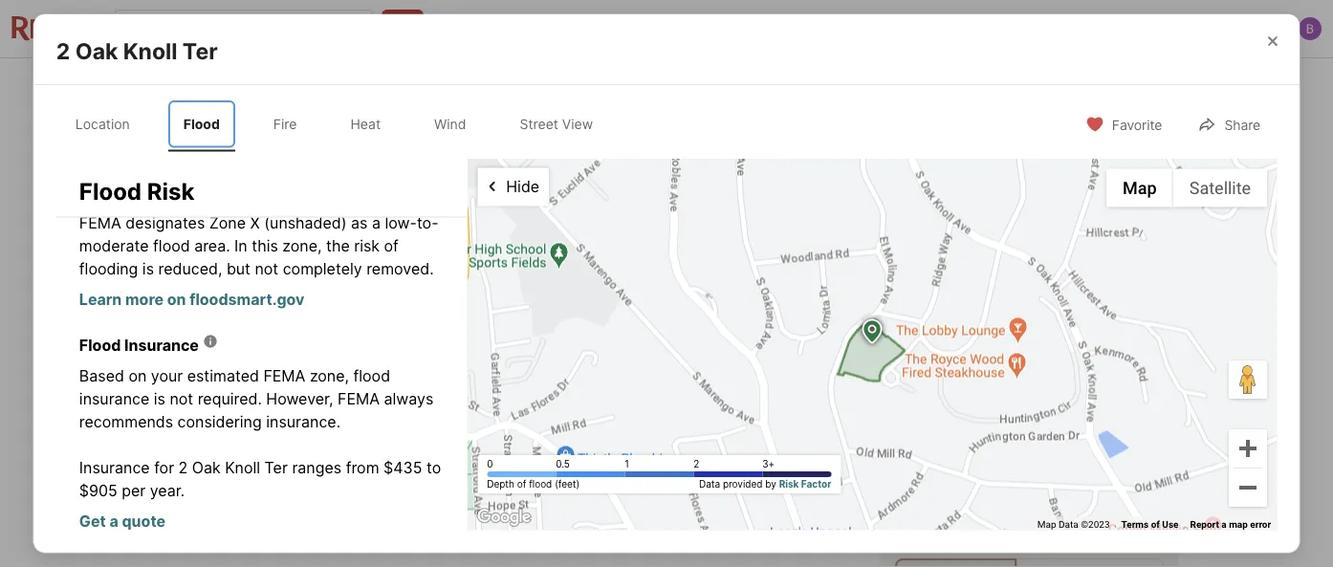 Task type: describe. For each thing, give the bounding box(es) containing it.
fema designates zone x (unshaded) as a low-to- moderate flood area. in this zone, the risk of flooding is reduced, but not completely removed.
[[79, 213, 439, 278]]

32,644
[[606, 500, 685, 527]]

ter for 2 oak knoll ter
[[183, 37, 218, 64]]

0 horizontal spatial share button
[[1084, 64, 1180, 103]]

2 , from the left
[[345, 456, 349, 475]]

75
[[1084, 353, 1100, 369]]

based on your estimated fema zone, flood insurance is not required. however, fema always recommends considering insurance.
[[79, 366, 434, 431]]

designates
[[126, 213, 205, 232]]

knoll for 2 oak knoll ter
[[123, 37, 178, 64]]

baths link
[[515, 529, 556, 548]]

flood inside fema designates zone x (unshaded) as a low-to- moderate flood area. in this zone, the risk of flooding is reduced, but not completely removed.
[[153, 236, 190, 255]]

2 inside insurance for 2 oak knoll ter ranges from $435 to $905 per year.
[[179, 458, 188, 477]]

flood for insurance
[[79, 336, 121, 354]]

sale & tax history
[[551, 77, 661, 93]]

wind
[[434, 116, 466, 132]]

share for the share button to the right
[[1225, 117, 1261, 133]]

x-out
[[1024, 76, 1060, 92]]

schools tab
[[682, 62, 775, 108]]

fire tab
[[258, 100, 312, 148]]

insurance for 2 oak knoll ter ranges from $435 to $905 per year.
[[79, 458, 441, 500]]

tour
[[896, 434, 930, 453]]

hide button
[[478, 168, 549, 206]]

to-
[[417, 213, 439, 232]]

report a map error link
[[1191, 518, 1272, 530]]

nov for 7
[[999, 465, 1024, 479]]

recommends
[[79, 412, 173, 431]]

more
[[125, 290, 164, 308]]

learn
[[79, 290, 122, 308]]

3 2 oak knoll ter, pasadena, ca 91106 image from the left
[[929, 112, 1180, 396]]

out
[[1038, 76, 1060, 92]]

terms of use
[[1122, 518, 1179, 530]]

error
[[1251, 518, 1272, 530]]

2 for 2 oak knoll ter , pasadena , ca 91106
[[154, 456, 164, 475]]

active link
[[249, 421, 296, 437]]

with
[[933, 434, 966, 453]]

a inside fema designates zone x (unshaded) as a low-to- moderate flood area. in this zone, the risk of flooding is reduced, but not completely removed.
[[372, 213, 381, 232]]

low-
[[385, 213, 417, 232]]

2 horizontal spatial fema
[[338, 389, 380, 408]]

sale
[[202, 421, 235, 437]]

nov 7 tuesday
[[999, 465, 1044, 531]]

search
[[214, 77, 260, 93]]

ca
[[353, 456, 375, 475]]

heat
[[351, 116, 381, 132]]

map
[[1230, 518, 1249, 530]]

0 vertical spatial risk
[[147, 177, 195, 206]]

2 oak knoll ter element
[[56, 14, 241, 65]]

(feet)
[[555, 479, 580, 491]]

street view tab
[[505, 100, 609, 148]]

of for depth of flood (feet)
[[517, 479, 527, 491]]

1 horizontal spatial on
[[167, 290, 186, 308]]

x-out button
[[981, 64, 1077, 103]]

ter for 2 oak knoll ter , pasadena , ca 91106
[[242, 456, 265, 475]]

1 horizontal spatial fema
[[264, 366, 306, 385]]

tour with a redfin premier agent
[[896, 434, 1139, 453]]

1 option from the left
[[896, 559, 1017, 567]]

estimated
[[187, 366, 259, 385]]

not inside fema designates zone x (unshaded) as a low-to- moderate flood area. in this zone, the risk of flooding is reduced, but not completely removed.
[[255, 259, 279, 278]]

$36,500,000
[[154, 500, 299, 527]]

learn more on floodsmart.gov
[[79, 290, 305, 308]]

premier
[[1034, 434, 1093, 453]]

sq
[[606, 530, 625, 548]]

nov for 6
[[914, 465, 940, 479]]

depth of flood (feet)
[[487, 479, 580, 491]]

-
[[239, 421, 245, 437]]

for
[[154, 458, 174, 477]]

zone
[[209, 213, 246, 232]]

map data ©2023
[[1038, 518, 1110, 530]]

x
[[250, 213, 260, 232]]

x-
[[1024, 76, 1038, 92]]

32,644 sq ft
[[606, 500, 685, 548]]

2 for 2 oak knoll ter
[[56, 37, 70, 64]]

flood for risk
[[79, 177, 142, 206]]

data provided by risk factor
[[699, 479, 832, 491]]

0.5
[[556, 459, 570, 470]]

baths
[[515, 529, 556, 548]]

75 photos
[[1084, 353, 1148, 369]]

wind tab
[[419, 100, 482, 148]]

15.5 baths
[[515, 500, 560, 548]]

1
[[625, 459, 630, 470]]

ter inside insurance for 2 oak knoll ter ranges from $435 to $905 per year.
[[265, 458, 288, 477]]

heat tab
[[335, 100, 396, 148]]

beds
[[433, 529, 469, 548]]

but
[[227, 259, 251, 278]]

knoll for 2 oak knoll ter , pasadena , ca 91106
[[201, 456, 238, 475]]

$905
[[79, 481, 117, 500]]

tab list for x-out
[[154, 58, 790, 108]]

1 vertical spatial risk
[[780, 479, 799, 491]]

tax
[[594, 77, 613, 93]]

fema inside fema designates zone x (unshaded) as a low-to- moderate flood area. in this zone, the risk of flooding is reduced, but not completely removed.
[[79, 213, 121, 232]]

of for terms of use
[[1152, 518, 1161, 530]]

photos
[[1103, 353, 1148, 369]]

sale & tax history tab
[[529, 62, 682, 108]]

insurance inside insurance for 2 oak knoll ter ranges from $435 to $905 per year.
[[79, 458, 150, 477]]

3+
[[763, 459, 775, 470]]

0 horizontal spatial data
[[699, 479, 721, 491]]

report
[[1191, 518, 1220, 530]]

location
[[75, 116, 130, 132]]

depth
[[487, 479, 515, 491]]

91106
[[379, 456, 422, 475]]

oak inside insurance for 2 oak knoll ter ranges from $435 to $905 per year.
[[192, 458, 221, 477]]

zone, inside based on your estimated fema zone, flood insurance is not required. however, fema always recommends considering insurance.
[[310, 366, 349, 385]]

of inside fema designates zone x (unshaded) as a low-to- moderate flood area. in this zone, the risk of flooding is reduced, but not completely removed.
[[384, 236, 399, 255]]

previous image
[[888, 483, 919, 514]]

terms of use link
[[1122, 518, 1179, 530]]

street view button
[[169, 342, 304, 380]]

based
[[79, 366, 124, 385]]

location tab
[[60, 100, 145, 148]]

street inside button
[[212, 353, 252, 369]]

street view inside button
[[212, 353, 288, 369]]

search link
[[175, 74, 260, 97]]

not inside based on your estimated fema zone, flood insurance is not required. however, fema always recommends considering insurance.
[[170, 389, 193, 408]]

2 option from the left
[[1017, 559, 1165, 567]]

property details
[[407, 77, 508, 93]]



Task type: locate. For each thing, give the bounding box(es) containing it.
monday
[[914, 519, 957, 531]]

1 vertical spatial street
[[212, 353, 252, 369]]

is down your
[[154, 389, 165, 408]]

2 vertical spatial of
[[1152, 518, 1161, 530]]

wednesday
[[1083, 519, 1145, 531]]

0 vertical spatial zone,
[[283, 236, 322, 255]]

ter up search link
[[183, 37, 218, 64]]

0 vertical spatial not
[[255, 259, 279, 278]]

property
[[407, 77, 462, 93]]

insurance up $905
[[79, 458, 150, 477]]

0 horizontal spatial nov
[[914, 465, 940, 479]]

&
[[581, 77, 590, 93]]

tab list
[[154, 58, 790, 108], [56, 96, 628, 151]]

knoll down sale
[[201, 456, 238, 475]]

1 vertical spatial favorite
[[1113, 117, 1163, 133]]

knoll up search link
[[123, 37, 178, 64]]

2
[[56, 37, 70, 64], [154, 456, 164, 475], [179, 458, 188, 477], [694, 459, 700, 470]]

menu bar inside 2 oak knoll ter dialog
[[1107, 169, 1268, 207]]

tab list containing search
[[154, 58, 790, 108]]

nov down tour
[[914, 465, 940, 479]]

1 horizontal spatial favorite button
[[1070, 104, 1179, 144]]

0 vertical spatial flood
[[153, 236, 190, 255]]

0 horizontal spatial street view
[[212, 353, 288, 369]]

a left map
[[1222, 518, 1227, 530]]

use
[[1163, 518, 1179, 530]]

0 vertical spatial street
[[520, 116, 559, 132]]

2 vertical spatial flood
[[79, 336, 121, 354]]

favorite for x-out
[[907, 76, 957, 92]]

0 vertical spatial share button
[[1084, 64, 1180, 103]]

1 horizontal spatial street view
[[520, 116, 593, 132]]

flood tab
[[168, 100, 235, 148]]

not down your
[[170, 389, 193, 408]]

map for map
[[1123, 178, 1158, 198]]

a right the as
[[372, 213, 381, 232]]

report a map error
[[1191, 518, 1272, 530]]

oak for 2 oak knoll ter
[[75, 37, 118, 64]]

pasadena
[[274, 456, 345, 475]]

1 vertical spatial share
[[1225, 117, 1261, 133]]

2 right 1
[[694, 459, 700, 470]]

1 vertical spatial data
[[1059, 518, 1079, 530]]

street up required.
[[212, 353, 252, 369]]

insurance.
[[266, 412, 341, 431]]

1 horizontal spatial data
[[1059, 518, 1079, 530]]

on right more
[[167, 290, 186, 308]]

ranges
[[292, 458, 342, 477]]

1 , from the left
[[265, 456, 270, 475]]

1 horizontal spatial not
[[255, 259, 279, 278]]

nov for 8
[[1083, 465, 1109, 479]]

not
[[255, 259, 279, 278], [170, 389, 193, 408]]

fema
[[79, 213, 121, 232], [264, 366, 306, 385], [338, 389, 380, 408]]

tab list for share
[[56, 96, 628, 151]]

agent
[[1096, 434, 1139, 453]]

your
[[151, 366, 183, 385]]

0 vertical spatial street view
[[520, 116, 593, 132]]

0 vertical spatial of
[[384, 236, 399, 255]]

2 nov from the left
[[999, 465, 1024, 479]]

nov down agent
[[1083, 465, 1109, 479]]

a right with
[[970, 434, 979, 453]]

view inside 'tab'
[[562, 116, 593, 132]]

share for the leftmost the share button
[[1127, 76, 1164, 92]]

satellite button
[[1174, 169, 1268, 207]]

is
[[142, 259, 154, 278], [154, 389, 165, 408]]

not down 'this'
[[255, 259, 279, 278]]

view inside button
[[255, 353, 288, 369]]

1 2 oak knoll ter, pasadena, ca 91106 image from the left
[[154, 112, 663, 396]]

tuesday
[[999, 519, 1044, 531]]

for
[[171, 421, 198, 437]]

street view inside 'tab'
[[520, 116, 593, 132]]

map right 7
[[1038, 518, 1057, 530]]

2 oak knoll ter, pasadena, ca 91106 image
[[154, 112, 663, 396], [671, 112, 921, 396], [929, 112, 1180, 396]]

2 oak knoll ter , pasadena , ca 91106
[[154, 456, 422, 475]]

flood up always
[[354, 366, 390, 385]]

learn more on floodsmart.gov link
[[79, 290, 305, 308]]

zone,
[[283, 236, 322, 255], [310, 366, 349, 385]]

0 vertical spatial favorite
[[907, 76, 957, 92]]

by
[[766, 479, 777, 491]]

1 horizontal spatial nov
[[999, 465, 1024, 479]]

however,
[[266, 389, 333, 408]]

map entry image
[[723, 419, 851, 546]]

ft
[[629, 530, 644, 548]]

as
[[351, 213, 368, 232]]

on left your
[[129, 366, 147, 385]]

knoll inside insurance for 2 oak knoll ter ranges from $435 to $905 per year.
[[225, 458, 260, 477]]

1 horizontal spatial share
[[1225, 117, 1261, 133]]

share inside 2 oak knoll ter dialog
[[1225, 117, 1261, 133]]

street view
[[520, 116, 593, 132], [212, 353, 288, 369]]

flood down search link
[[183, 116, 220, 132]]

view up however,
[[255, 353, 288, 369]]

completely
[[283, 259, 362, 278]]

0 horizontal spatial share
[[1127, 76, 1164, 92]]

schools
[[703, 77, 753, 93]]

to
[[427, 458, 441, 477]]

1 vertical spatial insurance
[[79, 458, 150, 477]]

user photo image
[[1299, 17, 1322, 40]]

data
[[699, 479, 721, 491], [1059, 518, 1079, 530]]

nov inside the nov 8 wednesday
[[1083, 465, 1109, 479]]

flood inside based on your estimated fema zone, flood insurance is not required. however, fema always recommends considering insurance.
[[354, 366, 390, 385]]

insurance up your
[[124, 336, 199, 354]]

0 vertical spatial view
[[562, 116, 593, 132]]

(unshaded)
[[264, 213, 347, 232]]

reduced,
[[158, 259, 222, 278]]

1 vertical spatial view
[[255, 353, 288, 369]]

0 horizontal spatial risk
[[147, 177, 195, 206]]

,
[[265, 456, 270, 475], [345, 456, 349, 475]]

nov down redfin
[[999, 465, 1024, 479]]

2 up location tab
[[56, 37, 70, 64]]

history
[[617, 77, 661, 93]]

0 horizontal spatial of
[[384, 236, 399, 255]]

share button up "satellite" popup button
[[1182, 104, 1278, 144]]

oak up the 'year.'
[[167, 456, 197, 475]]

tab list down overview
[[56, 96, 628, 151]]

of left use at the right bottom
[[1152, 518, 1161, 530]]

redfin
[[982, 434, 1031, 453]]

street view down sale
[[520, 116, 593, 132]]

2 oak knoll ter dialog
[[33, 0, 1334, 567]]

0 vertical spatial fema
[[79, 213, 121, 232]]

zone, up however,
[[310, 366, 349, 385]]

favorite button for x-out
[[864, 64, 974, 103]]

share button right out
[[1084, 64, 1180, 103]]

favorite for share
[[1113, 117, 1163, 133]]

0 horizontal spatial ,
[[265, 456, 270, 475]]

1 vertical spatial flood
[[79, 177, 142, 206]]

street inside 'tab'
[[520, 116, 559, 132]]

1 nov from the left
[[914, 465, 940, 479]]

1 vertical spatial map
[[1038, 518, 1057, 530]]

2 oak knoll ter
[[56, 37, 218, 64]]

0 vertical spatial data
[[699, 479, 721, 491]]

1 horizontal spatial favorite
[[1113, 117, 1163, 133]]

flood up based
[[79, 336, 121, 354]]

0 vertical spatial on
[[167, 290, 186, 308]]

street down sale
[[520, 116, 559, 132]]

tab list containing location
[[56, 96, 628, 151]]

in
[[235, 236, 248, 255]]

0 horizontal spatial on
[[129, 366, 147, 385]]

view down &
[[562, 116, 593, 132]]

nov 8 wednesday
[[1083, 465, 1145, 531]]

satellite
[[1190, 178, 1252, 198]]

oak up location
[[75, 37, 118, 64]]

©2023
[[1081, 518, 1110, 530]]

tab list up wind
[[154, 58, 790, 108]]

1 horizontal spatial flood
[[354, 366, 390, 385]]

menu bar containing map
[[1107, 169, 1268, 207]]

6
[[914, 478, 937, 520]]

moderate
[[79, 236, 149, 255]]

1 vertical spatial of
[[517, 479, 527, 491]]

fema up moderate
[[79, 213, 121, 232]]

1 horizontal spatial 2 oak knoll ter, pasadena, ca 91106 image
[[671, 112, 921, 396]]

, left 'ca'
[[345, 456, 349, 475]]

1 horizontal spatial of
[[517, 479, 527, 491]]

75 photos button
[[1041, 342, 1165, 380]]

insurance
[[79, 389, 150, 408]]

flood risk
[[79, 177, 195, 206]]

google image
[[473, 505, 536, 530]]

1 vertical spatial share button
[[1182, 104, 1278, 144]]

2 2 oak knoll ter, pasadena, ca 91106 image from the left
[[671, 112, 921, 396]]

is inside fema designates zone x (unshaded) as a low-to- moderate flood area. in this zone, the risk of flooding is reduced, but not completely removed.
[[142, 259, 154, 278]]

menu bar
[[1107, 169, 1268, 207]]

map left "satellite" popup button
[[1123, 178, 1158, 198]]

1 vertical spatial on
[[129, 366, 147, 385]]

0 horizontal spatial flood
[[153, 236, 190, 255]]

is up more
[[142, 259, 154, 278]]

0 horizontal spatial favorite
[[907, 76, 957, 92]]

fema left always
[[338, 389, 380, 408]]

list box
[[896, 559, 1165, 567]]

required.
[[198, 389, 262, 408]]

per
[[122, 481, 146, 500]]

next image
[[1142, 483, 1172, 514]]

is inside based on your estimated fema zone, flood insurance is not required. however, fema always recommends considering insurance.
[[154, 389, 165, 408]]

1 vertical spatial is
[[154, 389, 165, 408]]

City, Address, School, Agent, ZIP search field
[[114, 10, 374, 48]]

15.5
[[515, 500, 560, 527]]

0 vertical spatial map
[[1123, 178, 1158, 198]]

1 horizontal spatial ,
[[345, 456, 349, 475]]

ter
[[183, 37, 218, 64], [242, 456, 265, 475], [265, 458, 288, 477]]

area.
[[194, 236, 230, 255]]

0
[[487, 459, 493, 470]]

tab list inside 2 oak knoll ter dialog
[[56, 96, 628, 151]]

flood left (feet)
[[529, 479, 552, 491]]

on inside based on your estimated fema zone, flood insurance is not required. however, fema always recommends considering insurance.
[[129, 366, 147, 385]]

1 vertical spatial street view
[[212, 353, 288, 369]]

option
[[896, 559, 1017, 567], [1017, 559, 1165, 567]]

2 horizontal spatial of
[[1152, 518, 1161, 530]]

map region
[[418, 84, 1334, 567]]

oak down sale
[[192, 458, 221, 477]]

of right depth
[[517, 479, 527, 491]]

option down ©2023
[[1017, 559, 1165, 567]]

0 horizontal spatial favorite button
[[864, 64, 974, 103]]

get
[[79, 512, 106, 530]]

2 vertical spatial fema
[[338, 389, 380, 408]]

map button
[[1107, 169, 1174, 207]]

get a quote
[[79, 512, 166, 530]]

street
[[520, 116, 559, 132], [212, 353, 252, 369]]

quote
[[122, 512, 166, 530]]

provided
[[723, 479, 763, 491]]

2 right for
[[179, 458, 188, 477]]

from
[[346, 458, 379, 477]]

1 horizontal spatial risk
[[780, 479, 799, 491]]

0 horizontal spatial map
[[1038, 518, 1057, 530]]

3 nov from the left
[[1083, 465, 1109, 479]]

nov 6 monday
[[914, 465, 957, 531]]

option down 'monday'
[[896, 559, 1017, 567]]

2 horizontal spatial flood
[[529, 479, 552, 491]]

street view up required.
[[212, 353, 288, 369]]

of
[[384, 236, 399, 255], [517, 479, 527, 491], [1152, 518, 1161, 530]]

ter down active link
[[265, 458, 288, 477]]

0 horizontal spatial not
[[170, 389, 193, 408]]

risk
[[354, 236, 380, 255]]

None button
[[907, 458, 984, 539], [992, 458, 1069, 539], [1076, 458, 1153, 539], [907, 458, 984, 539], [992, 458, 1069, 539], [1076, 458, 1153, 539]]

0 vertical spatial insurance
[[124, 336, 199, 354]]

, down active
[[265, 456, 270, 475]]

oak
[[75, 37, 118, 64], [167, 456, 197, 475], [192, 458, 221, 477]]

for sale - active
[[171, 421, 296, 437]]

2 vertical spatial flood
[[529, 479, 552, 491]]

knoll down -
[[225, 458, 260, 477]]

risk right by
[[780, 479, 799, 491]]

a right get
[[110, 512, 118, 530]]

1 horizontal spatial street
[[520, 116, 559, 132]]

hide
[[506, 177, 540, 196]]

1 horizontal spatial map
[[1123, 178, 1158, 198]]

2 horizontal spatial 2 oak knoll ter, pasadena, ca 91106 image
[[929, 112, 1180, 396]]

1 horizontal spatial view
[[562, 116, 593, 132]]

flood inside tab
[[183, 116, 220, 132]]

nov inside the nov 7 tuesday
[[999, 465, 1024, 479]]

1 vertical spatial flood
[[354, 366, 390, 385]]

0 vertical spatial favorite button
[[864, 64, 974, 103]]

flood insurance
[[79, 336, 199, 354]]

1 vertical spatial not
[[170, 389, 193, 408]]

map inside popup button
[[1123, 178, 1158, 198]]

favorite inside 2 oak knoll ter dialog
[[1113, 117, 1163, 133]]

risk
[[147, 177, 195, 206], [780, 479, 799, 491]]

0 horizontal spatial street
[[212, 353, 252, 369]]

nov inside nov 6 monday
[[914, 465, 940, 479]]

favorite
[[907, 76, 957, 92], [1113, 117, 1163, 133]]

oak for 2 oak knoll ter , pasadena , ca 91106
[[167, 456, 197, 475]]

factor
[[802, 479, 832, 491]]

zone, down (unshaded)
[[283, 236, 322, 255]]

1 horizontal spatial share button
[[1182, 104, 1278, 144]]

property details tab
[[386, 62, 529, 108]]

knoll
[[123, 37, 178, 64], [201, 456, 238, 475], [225, 458, 260, 477]]

0 vertical spatial share
[[1127, 76, 1164, 92]]

year.
[[150, 481, 185, 500]]

always
[[384, 389, 434, 408]]

map
[[1123, 178, 1158, 198], [1038, 518, 1057, 530]]

2 horizontal spatial nov
[[1083, 465, 1109, 479]]

fema up however,
[[264, 366, 306, 385]]

flood down designates
[[153, 236, 190, 255]]

risk up designates
[[147, 177, 195, 206]]

0 vertical spatial is
[[142, 259, 154, 278]]

flood up moderate
[[79, 177, 142, 206]]

2 up the 'year.'
[[154, 456, 164, 475]]

share
[[1127, 76, 1164, 92], [1225, 117, 1261, 133]]

2 for 2
[[694, 459, 700, 470]]

overview tab
[[281, 62, 386, 108]]

map for map data ©2023
[[1038, 518, 1057, 530]]

0 horizontal spatial 2 oak knoll ter, pasadena, ca 91106 image
[[154, 112, 663, 396]]

1 vertical spatial favorite button
[[1070, 104, 1179, 144]]

of right risk
[[384, 236, 399, 255]]

ter down -
[[242, 456, 265, 475]]

0 horizontal spatial fema
[[79, 213, 121, 232]]

favorite button for share
[[1070, 104, 1179, 144]]

on
[[167, 290, 186, 308], [129, 366, 147, 385]]

data left ©2023
[[1059, 518, 1079, 530]]

data left provided
[[699, 479, 721, 491]]

7
[[999, 478, 1019, 520]]

1 vertical spatial fema
[[264, 366, 306, 385]]

1 vertical spatial zone,
[[310, 366, 349, 385]]

0 horizontal spatial view
[[255, 353, 288, 369]]

0 vertical spatial flood
[[183, 116, 220, 132]]

zone, inside fema designates zone x (unshaded) as a low-to- moderate flood area. in this zone, the risk of flooding is reduced, but not completely removed.
[[283, 236, 322, 255]]



Task type: vqa. For each thing, say whether or not it's contained in the screenshot.
Satellite
yes



